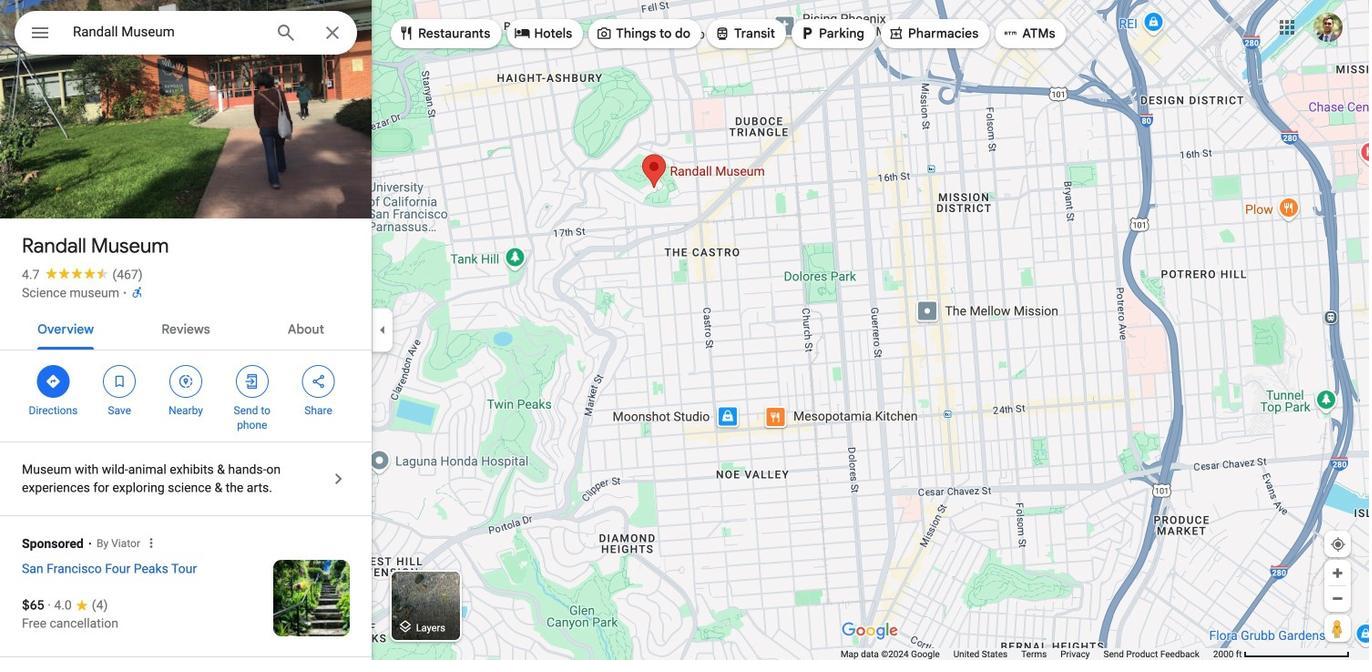 Task type: vqa. For each thing, say whether or not it's contained in the screenshot.
4.7 stars image
yes



Task type: describe. For each thing, give the bounding box(es) containing it.
randall museum main content
[[0, 0, 372, 661]]

photo of randall museum image
[[0, 0, 372, 249]]

google account: omkar savant  
(omkar@adept.ai) image
[[1314, 13, 1343, 42]]

wheelchair accessible entrance image
[[130, 286, 144, 299]]

4.7 stars image
[[40, 267, 112, 279]]

actions for randall museum region
[[0, 351, 372, 442]]

sponsored · by viator element
[[22, 524, 372, 559]]

show your location image
[[1330, 537, 1347, 553]]



Task type: locate. For each thing, give the bounding box(es) containing it.
tab list
[[0, 306, 372, 350]]

show street view coverage image
[[1325, 615, 1351, 642]]

none search field inside the google maps element
[[15, 11, 357, 58]]

None search field
[[15, 11, 357, 58]]

zoom out image
[[1331, 592, 1345, 606]]

None field
[[73, 21, 261, 43]]

none field inside search field
[[73, 21, 261, 43]]

4.0 stars 4 reviews image
[[54, 597, 108, 615]]

google maps element
[[0, 0, 1369, 661]]

467 reviews element
[[112, 267, 143, 282]]

collapse side panel image
[[373, 320, 393, 340]]

zoom in image
[[1331, 567, 1345, 580]]

tab list inside the google maps element
[[0, 306, 372, 350]]



